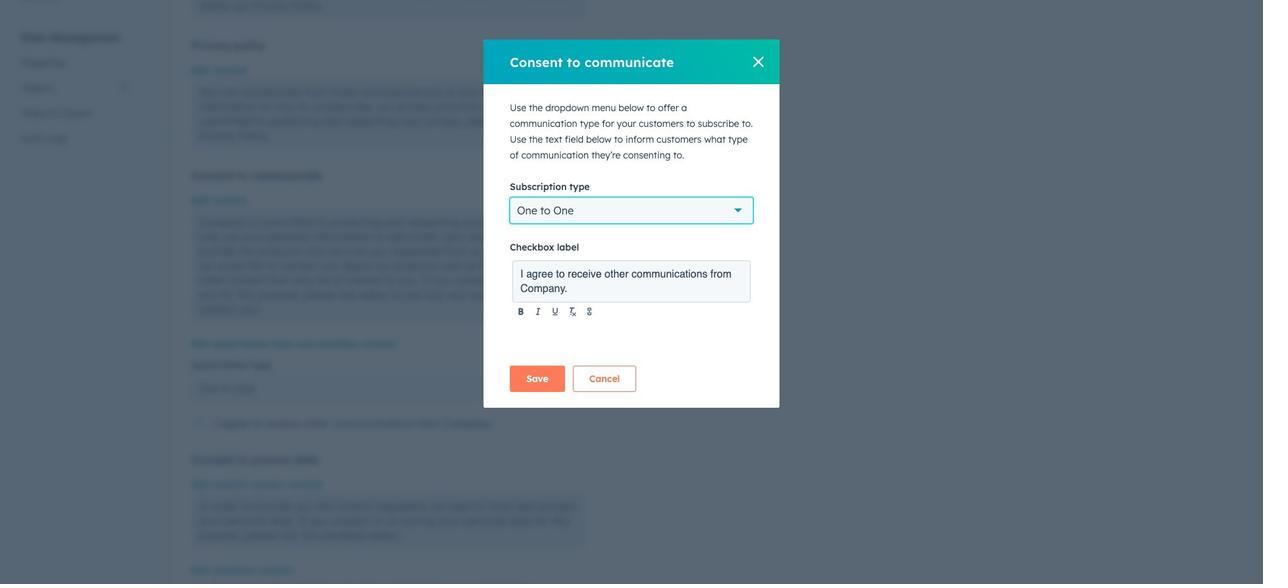Task type: locate. For each thing, give the bounding box(es) containing it.
None text field
[[521, 267, 744, 296]]

data management element
[[13, 30, 138, 151]]

dialog
[[484, 39, 780, 408]]

close image
[[754, 57, 764, 67]]



Task type: vqa. For each thing, say whether or not it's contained in the screenshot.
text field
yes



